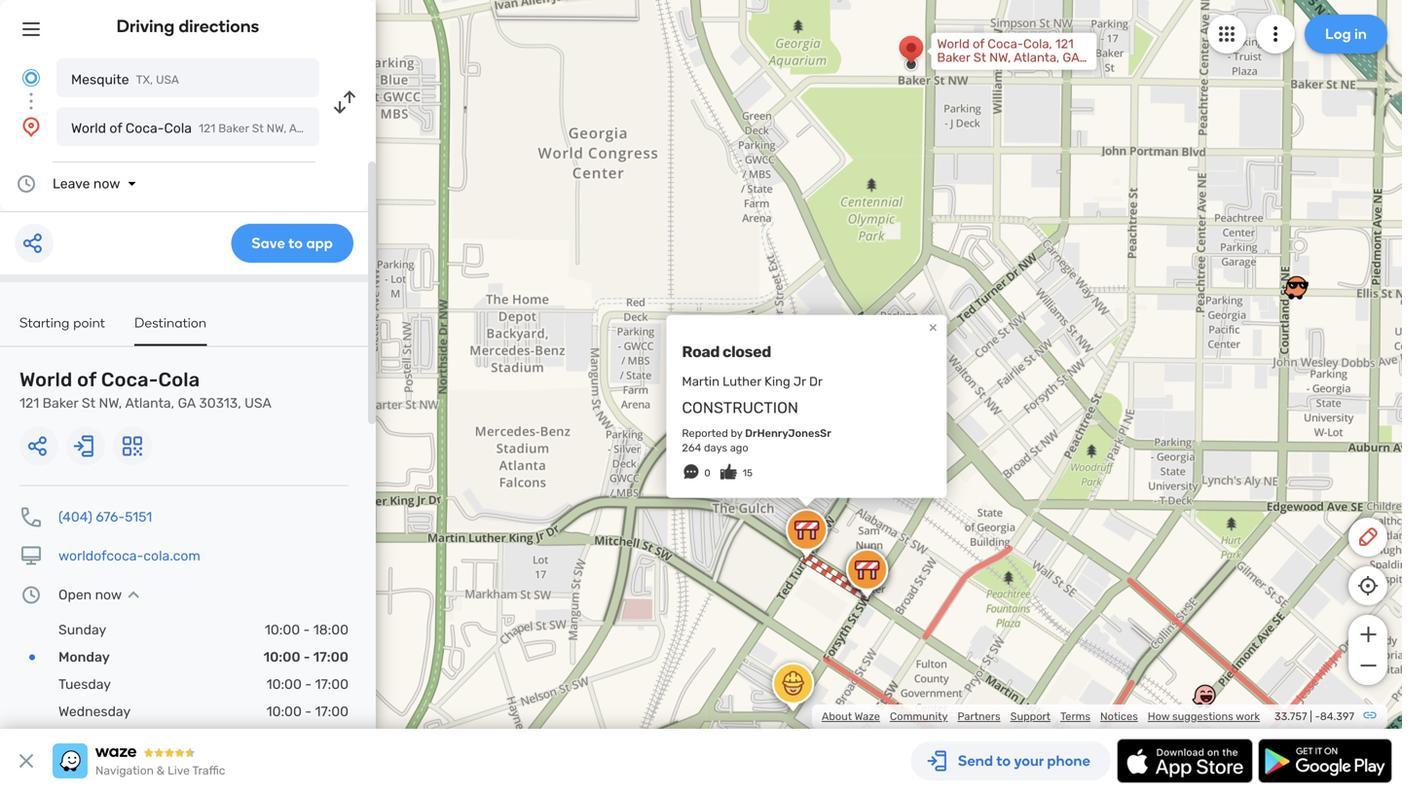 Task type: vqa. For each thing, say whether or not it's contained in the screenshot.
'CONSTRUCTION'
yes



Task type: describe. For each thing, give the bounding box(es) containing it.
zoom out image
[[1356, 655, 1381, 678]]

how suggestions work link
[[1148, 711, 1261, 724]]

cola,
[[1024, 37, 1053, 52]]

luther
[[723, 375, 762, 390]]

open
[[58, 587, 92, 603]]

starting point button
[[19, 315, 105, 344]]

(404) 676-5151 link
[[58, 509, 152, 526]]

|
[[1310, 711, 1313, 724]]

10:00 - 17:00 for monday
[[264, 650, 349, 666]]

worldofcoca-cola.com link
[[58, 548, 200, 565]]

partners link
[[958, 711, 1001, 724]]

1 horizontal spatial 121
[[199, 122, 216, 135]]

navigation
[[95, 765, 154, 778]]

coca- inside world of coca-cola, 121 baker st nw, atlanta, ga 30313, usa
[[988, 37, 1024, 52]]

location image
[[19, 115, 43, 138]]

1 vertical spatial world
[[71, 120, 106, 136]]

2 vertical spatial 30313,
[[199, 395, 241, 412]]

terms
[[1061, 711, 1091, 724]]

worldofcoca-cola.com
[[58, 548, 200, 565]]

usa inside mesquite tx, usa
[[156, 73, 179, 87]]

link image
[[1363, 708, 1378, 724]]

(404)
[[58, 509, 92, 526]]

0 horizontal spatial baker
[[42, 395, 78, 412]]

driving directions
[[116, 16, 260, 37]]

destination
[[134, 315, 207, 331]]

monday
[[58, 650, 110, 666]]

2 vertical spatial coca-
[[101, 369, 158, 392]]

0 vertical spatial cola
[[164, 120, 192, 136]]

support
[[1011, 711, 1051, 724]]

closed
[[723, 343, 771, 361]]

partners
[[958, 711, 1001, 724]]

tuesday
[[58, 677, 111, 693]]

open now
[[58, 587, 122, 603]]

destination button
[[134, 315, 207, 346]]

notices link
[[1101, 711, 1139, 724]]

ago
[[730, 442, 749, 455]]

world inside world of coca-cola 121 baker st nw, atlanta, ga 30313, usa
[[19, 369, 72, 392]]

30313, inside world of coca-cola, 121 baker st nw, atlanta, ga 30313, usa
[[938, 64, 977, 79]]

king
[[765, 375, 791, 390]]

driving
[[116, 16, 175, 37]]

264
[[682, 442, 702, 455]]

waze
[[855, 711, 881, 724]]

navigation & live traffic
[[95, 765, 225, 778]]

121 inside world of coca-cola, 121 baker st nw, atlanta, ga 30313, usa
[[1056, 37, 1074, 52]]

0
[[705, 468, 711, 479]]

17:00 for wednesday
[[315, 704, 349, 720]]

- for tuesday
[[305, 677, 312, 693]]

clock image
[[19, 584, 43, 607]]

point
[[73, 315, 105, 331]]

2 vertical spatial st
[[82, 395, 96, 412]]

now for leave now
[[93, 176, 120, 192]]

st inside world of coca-cola, 121 baker st nw, atlanta, ga 30313, usa
[[974, 50, 987, 65]]

computer image
[[19, 545, 43, 568]]

1 vertical spatial of
[[110, 120, 122, 136]]

17:00 for monday
[[313, 650, 349, 666]]

days
[[704, 442, 728, 455]]

road closed
[[682, 343, 771, 361]]

reported
[[682, 427, 728, 440]]

world inside world of coca-cola, 121 baker st nw, atlanta, ga 30313, usa
[[938, 37, 970, 52]]

of inside world of coca-cola 121 baker st nw, atlanta, ga 30313, usa
[[77, 369, 96, 392]]

how
[[1148, 711, 1170, 724]]

- for wednesday
[[305, 704, 312, 720]]

10:00 - 18:00
[[265, 622, 349, 639]]

jr
[[794, 375, 806, 390]]

10:00 for tuesday
[[267, 677, 302, 693]]

live
[[168, 765, 190, 778]]

1 vertical spatial cola
[[158, 369, 200, 392]]

×
[[929, 318, 938, 337]]

1 vertical spatial world of coca-cola 121 baker st nw, atlanta, ga 30313, usa
[[19, 369, 272, 412]]

× link
[[925, 318, 942, 337]]



Task type: locate. For each thing, give the bounding box(es) containing it.
leave
[[53, 176, 90, 192]]

pencil image
[[1357, 526, 1380, 549]]

of inside world of coca-cola, 121 baker st nw, atlanta, ga 30313, usa
[[973, 37, 985, 52]]

coca-
[[988, 37, 1024, 52], [126, 120, 164, 136], [101, 369, 158, 392]]

0 horizontal spatial of
[[77, 369, 96, 392]]

1 vertical spatial 10:00 - 17:00
[[267, 677, 349, 693]]

33.757
[[1275, 711, 1308, 724]]

2 vertical spatial nw,
[[99, 395, 122, 412]]

of
[[973, 37, 985, 52], [110, 120, 122, 136], [77, 369, 96, 392]]

now right 'leave' in the top left of the page
[[93, 176, 120, 192]]

directions
[[179, 16, 260, 37]]

world of coca-cola 121 baker st nw, atlanta, ga 30313, usa
[[71, 120, 415, 136], [19, 369, 272, 412]]

2 vertical spatial 10:00 - 17:00
[[267, 704, 349, 720]]

2 horizontal spatial nw,
[[990, 50, 1011, 65]]

terms link
[[1061, 711, 1091, 724]]

2 vertical spatial ga
[[178, 395, 196, 412]]

current location image
[[19, 66, 43, 90]]

world left cola,
[[938, 37, 970, 52]]

about waze community partners support terms notices how suggestions work
[[822, 711, 1261, 724]]

clock image
[[15, 172, 38, 196]]

1 vertical spatial atlanta,
[[289, 122, 332, 135]]

2 horizontal spatial atlanta,
[[1014, 50, 1060, 65]]

10:00 for monday
[[264, 650, 301, 666]]

cola.com
[[143, 548, 200, 565]]

sunday
[[58, 622, 106, 639]]

0 vertical spatial ga
[[1063, 50, 1080, 65]]

construction
[[682, 399, 799, 418]]

community
[[890, 711, 948, 724]]

1 vertical spatial baker
[[218, 122, 249, 135]]

0 horizontal spatial ga
[[178, 395, 196, 412]]

2 vertical spatial baker
[[42, 395, 78, 412]]

2 vertical spatial 121
[[19, 395, 39, 412]]

1 vertical spatial ga
[[334, 122, 350, 135]]

0 vertical spatial nw,
[[990, 50, 1011, 65]]

mesquite
[[71, 72, 129, 88]]

martin luther king jr dr construction reported by drhenryjonessr 264 days ago
[[682, 375, 832, 455]]

0 vertical spatial now
[[93, 176, 120, 192]]

0 horizontal spatial 30313,
[[199, 395, 241, 412]]

0 vertical spatial coca-
[[988, 37, 1024, 52]]

17:00
[[313, 650, 349, 666], [315, 677, 349, 693], [315, 704, 349, 720]]

martin
[[682, 375, 720, 390]]

baker
[[938, 50, 971, 65], [218, 122, 249, 135], [42, 395, 78, 412]]

1 vertical spatial 17:00
[[315, 677, 349, 693]]

call image
[[19, 506, 43, 529]]

notices
[[1101, 711, 1139, 724]]

now right open
[[95, 587, 122, 603]]

0 vertical spatial world of coca-cola 121 baker st nw, atlanta, ga 30313, usa
[[71, 120, 415, 136]]

cola down mesquite tx, usa
[[164, 120, 192, 136]]

&
[[157, 765, 165, 778]]

1 vertical spatial 30313,
[[353, 122, 389, 135]]

st
[[974, 50, 987, 65], [252, 122, 264, 135], [82, 395, 96, 412]]

- for monday
[[304, 650, 310, 666]]

dr
[[809, 375, 823, 390]]

wednesday
[[58, 704, 131, 720]]

cola down destination button
[[158, 369, 200, 392]]

of down mesquite tx, usa
[[110, 120, 122, 136]]

1 vertical spatial coca-
[[126, 120, 164, 136]]

of down starting point button
[[77, 369, 96, 392]]

0 vertical spatial 17:00
[[313, 650, 349, 666]]

1 horizontal spatial nw,
[[267, 122, 287, 135]]

1 vertical spatial 121
[[199, 122, 216, 135]]

121
[[1056, 37, 1074, 52], [199, 122, 216, 135], [19, 395, 39, 412]]

work
[[1236, 711, 1261, 724]]

baker inside world of coca-cola, 121 baker st nw, atlanta, ga 30313, usa
[[938, 50, 971, 65]]

0 vertical spatial atlanta,
[[1014, 50, 1060, 65]]

worldofcoca-
[[58, 548, 144, 565]]

cola
[[164, 120, 192, 136], [158, 369, 200, 392]]

nw, inside world of coca-cola, 121 baker st nw, atlanta, ga 30313, usa
[[990, 50, 1011, 65]]

1 horizontal spatial of
[[110, 120, 122, 136]]

ga inside world of coca-cola, 121 baker st nw, atlanta, ga 30313, usa
[[1063, 50, 1080, 65]]

usa
[[980, 64, 1005, 79], [156, 73, 179, 87], [392, 122, 415, 135], [245, 395, 272, 412]]

traffic
[[192, 765, 225, 778]]

leave now
[[53, 176, 120, 192]]

676-
[[96, 509, 125, 526]]

starting
[[19, 315, 70, 331]]

0 horizontal spatial st
[[82, 395, 96, 412]]

2 horizontal spatial 121
[[1056, 37, 1074, 52]]

15
[[743, 468, 753, 479]]

10:00 - 17:00 for tuesday
[[267, 677, 349, 693]]

1 horizontal spatial st
[[252, 122, 264, 135]]

usa inside world of coca-cola, 121 baker st nw, atlanta, ga 30313, usa
[[980, 64, 1005, 79]]

world down mesquite
[[71, 120, 106, 136]]

- for sunday
[[303, 622, 310, 639]]

10:00 for wednesday
[[267, 704, 302, 720]]

0 horizontal spatial 121
[[19, 395, 39, 412]]

world down starting point button
[[19, 369, 72, 392]]

1 vertical spatial st
[[252, 122, 264, 135]]

2 horizontal spatial ga
[[1063, 50, 1080, 65]]

of left cola,
[[973, 37, 985, 52]]

world of coca-cola, 121 baker st nw, atlanta, ga 30313, usa
[[938, 37, 1080, 79]]

2 vertical spatial of
[[77, 369, 96, 392]]

0 vertical spatial 30313,
[[938, 64, 977, 79]]

tx,
[[136, 73, 153, 87]]

10:00 - 17:00 for wednesday
[[267, 704, 349, 720]]

mesquite tx, usa
[[71, 72, 179, 88]]

open now button
[[58, 587, 145, 603]]

1 horizontal spatial baker
[[218, 122, 249, 135]]

x image
[[15, 750, 38, 773]]

community link
[[890, 711, 948, 724]]

0 vertical spatial st
[[974, 50, 987, 65]]

ga
[[1063, 50, 1080, 65], [334, 122, 350, 135], [178, 395, 196, 412]]

0 horizontal spatial atlanta,
[[125, 395, 175, 412]]

0 vertical spatial world
[[938, 37, 970, 52]]

world
[[938, 37, 970, 52], [71, 120, 106, 136], [19, 369, 72, 392]]

drhenryjonessr
[[745, 427, 832, 440]]

0 vertical spatial 121
[[1056, 37, 1074, 52]]

1 vertical spatial now
[[95, 587, 122, 603]]

17:00 for tuesday
[[315, 677, 349, 693]]

18:00
[[313, 622, 349, 639]]

by
[[731, 427, 743, 440]]

2 horizontal spatial 30313,
[[938, 64, 977, 79]]

0 vertical spatial of
[[973, 37, 985, 52]]

nw,
[[990, 50, 1011, 65], [267, 122, 287, 135], [99, 395, 122, 412]]

2 horizontal spatial st
[[974, 50, 987, 65]]

2 vertical spatial world
[[19, 369, 72, 392]]

2 vertical spatial 17:00
[[315, 704, 349, 720]]

now
[[93, 176, 120, 192], [95, 587, 122, 603]]

starting point
[[19, 315, 105, 331]]

zoom in image
[[1356, 623, 1381, 647]]

-
[[303, 622, 310, 639], [304, 650, 310, 666], [305, 677, 312, 693], [305, 704, 312, 720], [1316, 711, 1321, 724]]

1 horizontal spatial atlanta,
[[289, 122, 332, 135]]

10:00 - 17:00
[[264, 650, 349, 666], [267, 677, 349, 693], [267, 704, 349, 720]]

chevron up image
[[122, 588, 145, 603]]

2 horizontal spatial baker
[[938, 50, 971, 65]]

now for open now
[[95, 587, 122, 603]]

33.757 | -84.397
[[1275, 711, 1355, 724]]

about
[[822, 711, 852, 724]]

0 vertical spatial baker
[[938, 50, 971, 65]]

0 horizontal spatial nw,
[[99, 395, 122, 412]]

84.397
[[1321, 711, 1355, 724]]

atlanta,
[[1014, 50, 1060, 65], [289, 122, 332, 135], [125, 395, 175, 412]]

atlanta, inside world of coca-cola, 121 baker st nw, atlanta, ga 30313, usa
[[1014, 50, 1060, 65]]

1 horizontal spatial 30313,
[[353, 122, 389, 135]]

1 horizontal spatial ga
[[334, 122, 350, 135]]

10:00 for sunday
[[265, 622, 300, 639]]

suggestions
[[1173, 711, 1234, 724]]

10:00
[[265, 622, 300, 639], [264, 650, 301, 666], [267, 677, 302, 693], [267, 704, 302, 720]]

(404) 676-5151
[[58, 509, 152, 526]]

0 vertical spatial 10:00 - 17:00
[[264, 650, 349, 666]]

2 horizontal spatial of
[[973, 37, 985, 52]]

5151
[[125, 509, 152, 526]]

road
[[682, 343, 720, 361]]

2 vertical spatial atlanta,
[[125, 395, 175, 412]]

support link
[[1011, 711, 1051, 724]]

about waze link
[[822, 711, 881, 724]]

1 vertical spatial nw,
[[267, 122, 287, 135]]

30313,
[[938, 64, 977, 79], [353, 122, 389, 135], [199, 395, 241, 412]]



